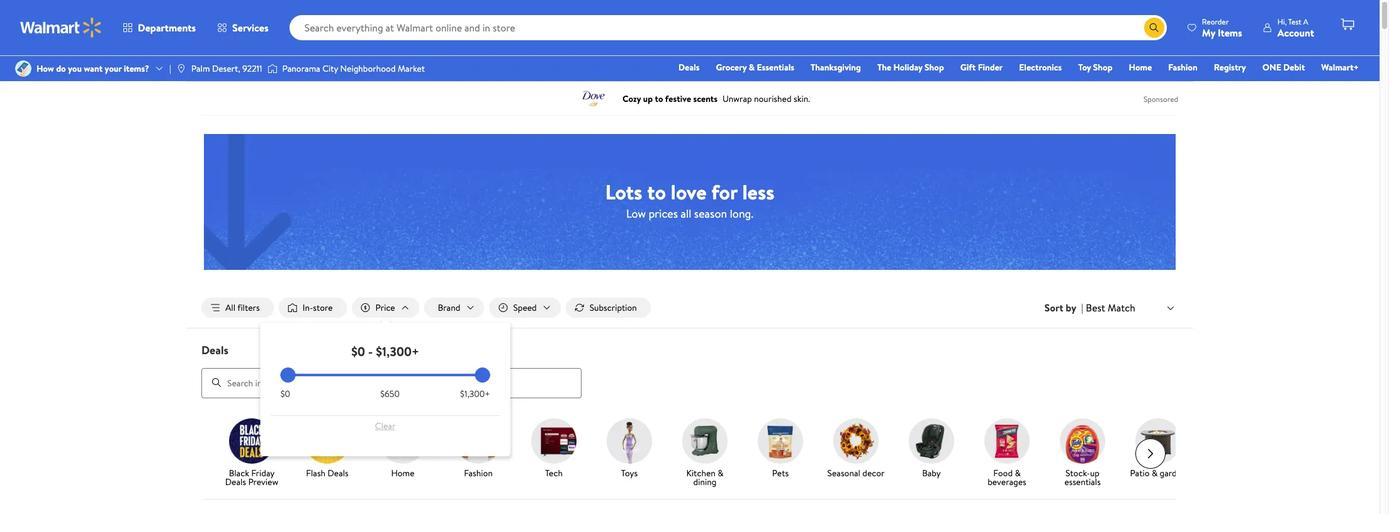 Task type: vqa. For each thing, say whether or not it's contained in the screenshot.
GREAT VALUE WHOLE VITAMIN D MILK, GALLON, 128 FL OZ, WITH ADD-ON SERVICES, 2.5¢/FL OZ, 1 IN CART "Image"
no



Task type: locate. For each thing, give the bounding box(es) containing it.
|
[[169, 62, 171, 75], [1081, 301, 1083, 315]]

fashion down the fashion image
[[464, 467, 493, 479]]

kitchen and dining image
[[682, 418, 728, 464]]

home image
[[380, 418, 425, 464]]

Walmart Site-Wide search field
[[289, 15, 1167, 40]]

flash
[[306, 467, 325, 479]]

home down the home image
[[391, 467, 415, 479]]

palm
[[191, 62, 210, 75]]

seasonal decor link
[[823, 418, 889, 480]]

hi, test a account
[[1278, 16, 1314, 39]]

thanksgiving
[[811, 61, 861, 74]]

toy shop link
[[1073, 60, 1118, 74]]

long.
[[730, 206, 753, 221]]

best match
[[1086, 301, 1135, 315]]

flash deals link
[[295, 418, 360, 480]]

for
[[711, 178, 738, 206]]

brand button
[[424, 298, 484, 318]]

sort and filter section element
[[186, 288, 1193, 328]]

market
[[398, 62, 425, 75]]

home up sponsored
[[1129, 61, 1152, 74]]

1 horizontal spatial shop
[[1093, 61, 1113, 74]]

search icon image
[[1149, 23, 1159, 33]]

2 shop from the left
[[1093, 61, 1113, 74]]

0 horizontal spatial $1,300+
[[376, 343, 419, 360]]

0 horizontal spatial fashion
[[464, 467, 493, 479]]

one
[[1262, 61, 1281, 74]]

tech
[[545, 467, 563, 479]]

love
[[671, 178, 707, 206]]

registry
[[1214, 61, 1246, 74]]

0 vertical spatial |
[[169, 62, 171, 75]]

one debit link
[[1257, 60, 1311, 74]]

1 vertical spatial home link
[[370, 418, 436, 480]]

& right food in the bottom of the page
[[1015, 467, 1021, 479]]

clear button
[[280, 416, 490, 436]]

fashion link
[[1163, 60, 1203, 74], [446, 418, 511, 480]]

decor
[[862, 467, 885, 479]]

thanksgiving link
[[805, 60, 867, 74]]

home link
[[1123, 60, 1158, 74], [370, 418, 436, 480]]

shop inside the holiday shop link
[[925, 61, 944, 74]]

1 shop from the left
[[925, 61, 944, 74]]

subscription
[[590, 301, 637, 314]]

shop
[[925, 61, 944, 74], [1093, 61, 1113, 74]]

toys image
[[607, 418, 652, 464]]

0 vertical spatial $0
[[351, 343, 365, 360]]

electronics
[[1019, 61, 1062, 74]]

flash deals image
[[305, 418, 350, 464]]

1 horizontal spatial |
[[1081, 301, 1083, 315]]

& for beverages
[[1015, 467, 1021, 479]]

speed button
[[489, 298, 561, 318]]

panorama city neighborhood market
[[282, 62, 425, 75]]

0 horizontal spatial  image
[[15, 60, 31, 77]]

services
[[232, 21, 269, 35]]

home link down $650
[[370, 418, 436, 480]]

1 horizontal spatial fashion link
[[1163, 60, 1203, 74]]

friday
[[251, 467, 275, 479]]

& for garden
[[1152, 467, 1158, 479]]

prices
[[649, 206, 678, 221]]

fashion up sponsored
[[1168, 61, 1198, 74]]

a
[[1303, 16, 1308, 27]]

preview
[[248, 476, 278, 488]]

0 vertical spatial fashion link
[[1163, 60, 1203, 74]]

seasonal
[[827, 467, 860, 479]]

& inside the food & beverages
[[1015, 467, 1021, 479]]

1 horizontal spatial fashion
[[1168, 61, 1198, 74]]

items
[[1218, 25, 1242, 39]]

Search in deals search field
[[201, 368, 582, 398]]

deals up search "icon"
[[201, 342, 228, 358]]

1 horizontal spatial $1,300+
[[460, 388, 490, 400]]

0 vertical spatial fashion
[[1168, 61, 1198, 74]]

1 horizontal spatial  image
[[176, 64, 186, 74]]

fashion image
[[456, 418, 501, 464]]

deals
[[679, 61, 700, 74], [201, 342, 228, 358], [328, 467, 349, 479], [225, 476, 246, 488]]

deals left preview in the left of the page
[[225, 476, 246, 488]]

1 vertical spatial $0
[[280, 388, 290, 400]]

account
[[1278, 25, 1314, 39]]

panorama
[[282, 62, 320, 75]]

clear
[[375, 420, 396, 432]]

0 horizontal spatial |
[[169, 62, 171, 75]]

0 horizontal spatial shop
[[925, 61, 944, 74]]

home link up sponsored
[[1123, 60, 1158, 74]]

& inside kitchen & dining
[[718, 467, 724, 479]]

| inside 'sort and filter section' element
[[1081, 301, 1083, 315]]

test
[[1288, 16, 1302, 27]]

$0 for $0
[[280, 388, 290, 400]]

shop right toy
[[1093, 61, 1113, 74]]

 image left how
[[15, 60, 31, 77]]

$1,300+
[[376, 343, 419, 360], [460, 388, 490, 400]]

pets link
[[748, 418, 813, 480]]

less
[[742, 178, 774, 206]]

cart contains 0 items total amount $0.00 image
[[1340, 17, 1355, 32]]

Search search field
[[289, 15, 1167, 40]]

price
[[375, 301, 395, 314]]

& right 'patio'
[[1152, 467, 1158, 479]]

1 horizontal spatial home link
[[1123, 60, 1158, 74]]

essentials
[[757, 61, 794, 74]]

lots to love for less. low prices all season long. image
[[204, 134, 1176, 270]]

 image
[[15, 60, 31, 77], [176, 64, 186, 74]]

1 horizontal spatial $0
[[351, 343, 365, 360]]

black friday deals image
[[229, 418, 274, 464]]

& right dining
[[718, 467, 724, 479]]

 image left 'palm'
[[176, 64, 186, 74]]

gift finder
[[960, 61, 1003, 74]]

in-store button
[[279, 298, 347, 318]]

 image for how
[[15, 60, 31, 77]]

stock-up essentials link
[[1050, 418, 1115, 489]]

kitchen
[[686, 467, 716, 479]]

one debit
[[1262, 61, 1305, 74]]

-
[[368, 343, 373, 360]]

0 horizontal spatial $0
[[280, 388, 290, 400]]

0 vertical spatial home
[[1129, 61, 1152, 74]]

store
[[313, 301, 333, 314]]

season
[[694, 206, 727, 221]]

in-
[[303, 301, 313, 314]]

sponsored
[[1144, 93, 1178, 104]]

1 vertical spatial fashion link
[[446, 418, 511, 480]]

baby
[[922, 467, 941, 479]]

1 vertical spatial fashion
[[464, 467, 493, 479]]

all filters button
[[201, 298, 274, 318]]

pets
[[772, 467, 789, 479]]

gift
[[960, 61, 976, 74]]

 image
[[267, 62, 277, 75]]

baby image
[[909, 418, 954, 464]]

| right by
[[1081, 301, 1083, 315]]

match
[[1108, 301, 1135, 315]]

1 vertical spatial home
[[391, 467, 415, 479]]

essentials
[[1064, 476, 1101, 488]]

beverages
[[988, 476, 1026, 488]]

fashion
[[1168, 61, 1198, 74], [464, 467, 493, 479]]

0 horizontal spatial home
[[391, 467, 415, 479]]

shop right the holiday
[[925, 61, 944, 74]]

& for essentials
[[749, 61, 755, 74]]

debit
[[1283, 61, 1305, 74]]

1 vertical spatial |
[[1081, 301, 1083, 315]]

1 horizontal spatial home
[[1129, 61, 1152, 74]]

$0 range field
[[280, 374, 490, 376]]

$1,300+ up $0 range field on the bottom of the page
[[376, 343, 419, 360]]

$1,300+ up the fashion image
[[460, 388, 490, 400]]

food & beverages link
[[974, 418, 1040, 489]]

Deals search field
[[186, 342, 1193, 398]]

registry link
[[1208, 60, 1252, 74]]

palm desert, 92211
[[191, 62, 262, 75]]

& right grocery
[[749, 61, 755, 74]]

| left 'palm'
[[169, 62, 171, 75]]

all filters
[[225, 301, 260, 314]]



Task type: describe. For each thing, give the bounding box(es) containing it.
dining
[[693, 476, 717, 488]]

sort by |
[[1045, 301, 1083, 315]]

patio & garden
[[1130, 467, 1186, 479]]

sort
[[1045, 301, 1063, 315]]

want
[[84, 62, 103, 75]]

deals left grocery
[[679, 61, 700, 74]]

walmart+ link
[[1316, 60, 1365, 74]]

1 vertical spatial $1,300+
[[460, 388, 490, 400]]

toy shop
[[1078, 61, 1113, 74]]

search image
[[211, 378, 222, 388]]

$0 - $1,300+
[[351, 343, 419, 360]]

deals right flash
[[328, 467, 349, 479]]

patio & garden image
[[1135, 418, 1181, 464]]

items?
[[124, 62, 149, 75]]

holiday
[[893, 61, 923, 74]]

best match button
[[1083, 300, 1178, 316]]

best
[[1086, 301, 1105, 315]]

desert,
[[212, 62, 240, 75]]

in-store
[[303, 301, 333, 314]]

stock-up essentials
[[1064, 467, 1101, 488]]

subscription button
[[566, 298, 651, 318]]

price button
[[352, 298, 419, 318]]

deals link
[[673, 60, 705, 74]]

how do you want your items?
[[37, 62, 149, 75]]

0 vertical spatial $1,300+
[[376, 343, 419, 360]]

deals inside "black friday deals preview"
[[225, 476, 246, 488]]

pets image
[[758, 418, 803, 464]]

finder
[[978, 61, 1003, 74]]

patio & garden link
[[1125, 418, 1191, 480]]

0 horizontal spatial fashion link
[[446, 418, 511, 480]]

reorder
[[1202, 16, 1229, 27]]

black
[[229, 467, 249, 479]]

you
[[68, 62, 82, 75]]

electronics link
[[1014, 60, 1068, 74]]

stock-up essentials image
[[1060, 418, 1105, 464]]

reorder my items
[[1202, 16, 1242, 39]]

the holiday shop link
[[872, 60, 950, 74]]

92211
[[242, 62, 262, 75]]

seasonal decor
[[827, 467, 885, 479]]

my
[[1202, 25, 1215, 39]]

stock-
[[1066, 467, 1090, 479]]

city
[[322, 62, 338, 75]]

black friday deals preview
[[225, 467, 278, 488]]

speed
[[513, 301, 537, 314]]

grocery & essentials
[[716, 61, 794, 74]]

filters
[[237, 301, 260, 314]]

walmart image
[[20, 18, 102, 38]]

walmart+
[[1321, 61, 1359, 74]]

the holiday shop
[[877, 61, 944, 74]]

deals inside search field
[[201, 342, 228, 358]]

$1300 range field
[[280, 374, 490, 376]]

next slide for chipmodulewithimages list image
[[1135, 438, 1166, 469]]

food
[[993, 467, 1013, 479]]

do
[[56, 62, 66, 75]]

the
[[877, 61, 891, 74]]

seasonal decor image
[[833, 418, 879, 464]]

up
[[1090, 467, 1100, 479]]

& for dining
[[718, 467, 724, 479]]

gift finder link
[[955, 60, 1008, 74]]

tech image
[[531, 418, 577, 464]]

all
[[225, 301, 235, 314]]

garden
[[1160, 467, 1186, 479]]

all
[[681, 206, 691, 221]]

patio
[[1130, 467, 1150, 479]]

by
[[1066, 301, 1076, 315]]

0 vertical spatial home link
[[1123, 60, 1158, 74]]

tech link
[[521, 418, 587, 480]]

services button
[[207, 13, 279, 43]]

black friday deals preview link
[[219, 418, 284, 489]]

flash deals
[[306, 467, 349, 479]]

 image for palm
[[176, 64, 186, 74]]

0 horizontal spatial home link
[[370, 418, 436, 480]]

$0 for $0 - $1,300+
[[351, 343, 365, 360]]

lots to love for less low prices all season long.
[[605, 178, 774, 221]]

food & beverages image
[[984, 418, 1030, 464]]

toy
[[1078, 61, 1091, 74]]

kitchen & dining
[[686, 467, 724, 488]]

kitchen & dining link
[[672, 418, 738, 489]]

$650
[[380, 388, 400, 400]]

your
[[105, 62, 122, 75]]

low
[[626, 206, 646, 221]]

baby link
[[899, 418, 964, 480]]

shop inside toy shop link
[[1093, 61, 1113, 74]]

departments button
[[112, 13, 207, 43]]

to
[[647, 178, 666, 206]]



